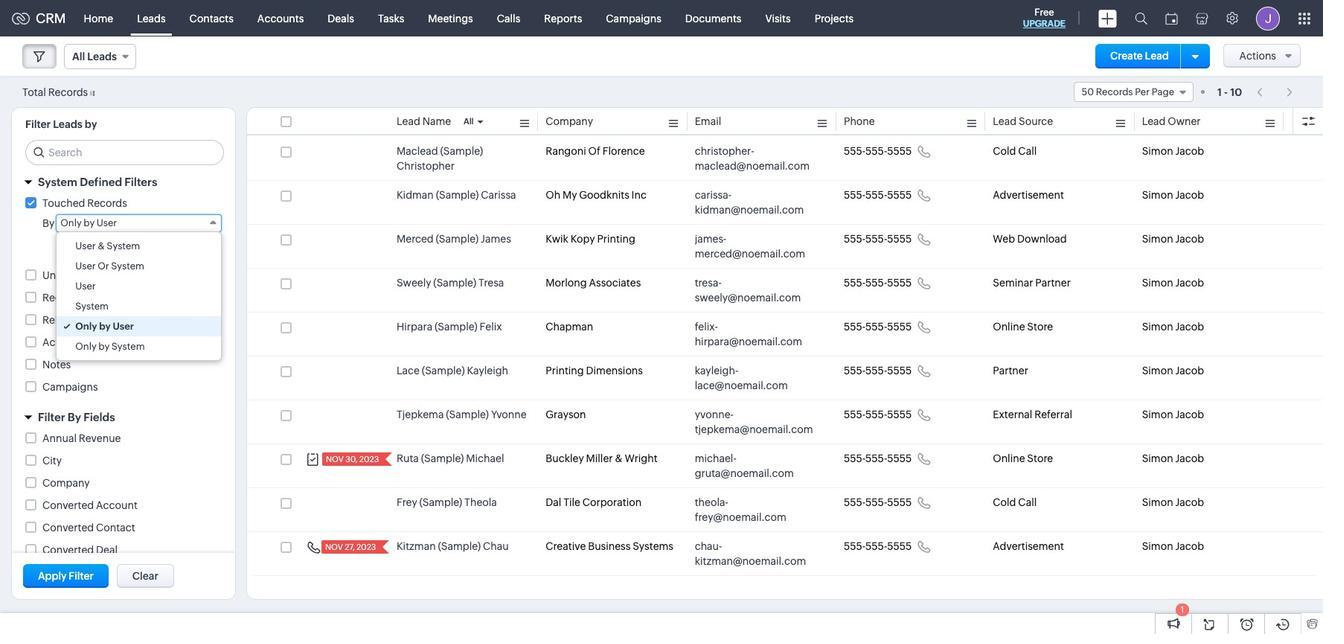 Task type: describe. For each thing, give the bounding box(es) containing it.
1 online from the top
[[993, 321, 1025, 333]]

555-555-5555 for theola- frey@noemail.com
[[844, 496, 912, 508]]

converted for converted account
[[42, 499, 94, 511]]

accounts link
[[246, 0, 316, 36]]

1 advertisement from the top
[[993, 189, 1064, 201]]

only by user
[[75, 321, 134, 332]]

27,
[[345, 543, 355, 552]]

felix- hirpara@noemail.com
[[695, 321, 802, 348]]

crm link
[[12, 10, 66, 26]]

5555 for theola- frey@noemail.com
[[887, 496, 912, 508]]

calendar image
[[1166, 12, 1178, 24]]

documents link
[[673, 0, 754, 36]]

meetings link
[[416, 0, 485, 36]]

2 advertisement from the top
[[993, 540, 1064, 552]]

5555 for yvonne- tjepkema@noemail.com
[[887, 409, 912, 421]]

create lead
[[1110, 50, 1169, 62]]

home
[[84, 12, 113, 24]]

(sample) for theola
[[419, 496, 462, 508]]

phone
[[844, 115, 875, 127]]

contacts
[[190, 12, 234, 24]]

jacob for christopher- maclead@noemail.com
[[1176, 145, 1204, 157]]

morlong
[[546, 277, 587, 289]]

felix
[[480, 321, 502, 333]]

555-555-5555 for yvonne- tjepkema@noemail.com
[[844, 409, 912, 421]]

5555 for tresa- sweely@noemail.com
[[887, 277, 912, 289]]

loading image
[[90, 91, 98, 96]]

filters
[[125, 176, 157, 188]]

simon jacob for kayleigh- lace@noemail.com
[[1142, 365, 1204, 377]]

tjepkema
[[397, 409, 444, 421]]

by inside the only by system option
[[98, 341, 110, 352]]

kayleigh-
[[695, 365, 739, 377]]

visits link
[[754, 0, 803, 36]]

accounts
[[257, 12, 304, 24]]

records for total
[[48, 86, 88, 98]]

(sample) for chau
[[438, 540, 481, 552]]

hirpara (sample) felix
[[397, 321, 502, 333]]

theola- frey@noemail.com link
[[695, 495, 814, 525]]

lead inside button
[[1145, 50, 1169, 62]]

jacob for felix- hirpara@noemail.com
[[1176, 321, 1204, 333]]

web
[[993, 233, 1015, 245]]

theola-
[[695, 496, 729, 508]]

lead for lead owner
[[1142, 115, 1166, 127]]

8 simon jacob from the top
[[1142, 453, 1204, 464]]

8 simon from the top
[[1142, 453, 1173, 464]]

nov 27, 2023
[[325, 543, 376, 552]]

converted contact
[[42, 522, 135, 534]]

1 horizontal spatial action
[[123, 314, 155, 326]]

records for untouched
[[99, 269, 139, 281]]

simon jacob for felix- hirpara@noemail.com
[[1142, 321, 1204, 333]]

inc
[[632, 189, 647, 201]]

records for related
[[81, 314, 121, 326]]

source
[[1019, 115, 1053, 127]]

2023 for kitzman (sample) chau
[[356, 543, 376, 552]]

system for only by system
[[112, 341, 145, 352]]

converted deal
[[42, 544, 118, 556]]

home link
[[72, 0, 125, 36]]

related records action
[[42, 314, 155, 326]]

(sample) for felix
[[435, 321, 478, 333]]

0 vertical spatial company
[[546, 115, 593, 127]]

system for user or system
[[111, 261, 144, 272]]

-
[[1224, 86, 1228, 98]]

create
[[1110, 50, 1143, 62]]

by inside "by only by user"
[[84, 217, 95, 228]]

555-555-5555 for james- merced@noemail.com
[[844, 233, 912, 245]]

system for user & system
[[107, 240, 140, 252]]

10 555-555-5555 from the top
[[844, 540, 912, 552]]

user or system option
[[57, 256, 221, 276]]

profile image
[[1256, 6, 1280, 30]]

555-555-5555 for tresa- sweely@noemail.com
[[844, 277, 912, 289]]

simon jacob for theola- frey@noemail.com
[[1142, 496, 1204, 508]]

& inside option
[[98, 240, 105, 252]]

defined
[[80, 176, 122, 188]]

kitzman (sample) chau
[[397, 540, 509, 552]]

jacob for kayleigh- lace@noemail.com
[[1176, 365, 1204, 377]]

dal
[[546, 496, 561, 508]]

system option
[[57, 296, 221, 316]]

ruta
[[397, 453, 419, 464]]

james- merced@noemail.com link
[[695, 231, 814, 261]]

only by system
[[75, 341, 145, 352]]

simon for tresa- sweely@noemail.com
[[1142, 277, 1173, 289]]

activities
[[42, 336, 87, 348]]

by only by user
[[42, 217, 117, 229]]

calls link
[[485, 0, 532, 36]]

ruta (sample) michael link
[[397, 451, 504, 466]]

apply
[[38, 570, 67, 582]]

(sample) for michael
[[421, 453, 464, 464]]

total
[[22, 86, 46, 98]]

free upgrade
[[1023, 7, 1066, 29]]

5555 for felix- hirpara@noemail.com
[[887, 321, 912, 333]]

projects
[[815, 12, 854, 24]]

nov 30, 2023
[[326, 455, 379, 464]]

simon for felix- hirpara@noemail.com
[[1142, 321, 1173, 333]]

kidman (sample) carissa
[[397, 189, 516, 201]]

jacob for tresa- sweely@noemail.com
[[1176, 277, 1204, 289]]

1 store from the top
[[1027, 321, 1053, 333]]

filter by fields
[[38, 411, 115, 424]]

chau-
[[695, 540, 722, 552]]

nov for kitzman
[[325, 543, 343, 552]]

city
[[42, 455, 62, 467]]

theola
[[465, 496, 497, 508]]

annual revenue
[[42, 432, 121, 444]]

user for user & system
[[75, 240, 96, 252]]

simon for yvonne- tjepkema@noemail.com
[[1142, 409, 1173, 421]]

(sample) for james
[[436, 233, 479, 245]]

external
[[993, 409, 1033, 421]]

1 horizontal spatial &
[[615, 453, 623, 464]]

lead for lead name
[[397, 115, 420, 127]]

christopher- maclead@noemail.com
[[695, 145, 810, 172]]

0 horizontal spatial partner
[[993, 365, 1029, 377]]

(sample) for yvonne
[[446, 409, 489, 421]]

creative
[[546, 540, 586, 552]]

deals
[[328, 12, 354, 24]]

system inside dropdown button
[[38, 176, 77, 188]]

simon jacob for carissa- kidman@noemail.com
[[1142, 189, 1204, 201]]

user for user
[[75, 281, 96, 292]]

kidman
[[397, 189, 434, 201]]

apply filter
[[38, 570, 94, 582]]

10 simon from the top
[[1142, 540, 1173, 552]]

email
[[695, 115, 721, 127]]

dimensions
[[586, 365, 643, 377]]

call for theola- frey@noemail.com
[[1018, 496, 1037, 508]]

user inside "by only by user"
[[97, 217, 117, 228]]

oh
[[546, 189, 561, 201]]

2 store from the top
[[1027, 453, 1053, 464]]

list box containing user & system
[[57, 232, 221, 360]]

2 online store from the top
[[993, 453, 1053, 464]]

row group containing maclead (sample) christopher
[[247, 137, 1323, 576]]

sweely
[[397, 277, 431, 289]]

contact
[[96, 522, 135, 534]]

0 horizontal spatial printing
[[546, 365, 584, 377]]

tresa
[[479, 277, 504, 289]]

by inside only by user option
[[99, 321, 111, 332]]

filter for filter leads by
[[25, 118, 51, 130]]

5555 for james- merced@noemail.com
[[887, 233, 912, 245]]

tresa- sweely@noemail.com link
[[695, 275, 814, 305]]

michael- gruta@noemail.com
[[695, 453, 794, 479]]

untouched
[[42, 269, 97, 281]]

calls
[[497, 12, 520, 24]]

Only by User field
[[56, 214, 222, 232]]

yvonne
[[491, 409, 527, 421]]

kidman@noemail.com
[[695, 204, 804, 216]]

associates
[[589, 277, 641, 289]]

notes
[[42, 359, 71, 371]]

cold call for theola- frey@noemail.com
[[993, 496, 1037, 508]]

by down loading "icon"
[[85, 118, 97, 130]]

555-555-5555 for christopher- maclead@noemail.com
[[844, 145, 912, 157]]

gruta@noemail.com
[[695, 467, 794, 479]]

simon jacob for james- merced@noemail.com
[[1142, 233, 1204, 245]]

lead owner
[[1142, 115, 1201, 127]]

1 online store from the top
[[993, 321, 1053, 333]]

only by user option
[[57, 316, 221, 336]]

chau- kitzman@noemail.com link
[[695, 539, 814, 569]]

simon for kayleigh- lace@noemail.com
[[1142, 365, 1173, 377]]

0 horizontal spatial action
[[79, 292, 111, 304]]

30,
[[345, 455, 358, 464]]

business
[[588, 540, 631, 552]]

5555 for kayleigh- lace@noemail.com
[[887, 365, 912, 377]]

jacob for yvonne- tjepkema@noemail.com
[[1176, 409, 1204, 421]]



Task type: vqa. For each thing, say whether or not it's contained in the screenshot.
1st Call
yes



Task type: locate. For each thing, give the bounding box(es) containing it.
8 555-555-5555 from the top
[[844, 453, 912, 464]]

christopher-
[[695, 145, 754, 157]]

campaigns right the reports
[[606, 12, 662, 24]]

company down city
[[42, 477, 90, 489]]

lead source
[[993, 115, 1053, 127]]

2 vertical spatial converted
[[42, 544, 94, 556]]

8 jacob from the top
[[1176, 453, 1204, 464]]

tasks link
[[366, 0, 416, 36]]

converted account
[[42, 499, 138, 511]]

0 vertical spatial 2023
[[359, 455, 379, 464]]

0 vertical spatial nov
[[326, 455, 344, 464]]

converted up converted contact
[[42, 499, 94, 511]]

1 vertical spatial leads
[[53, 118, 82, 130]]

555-555-5555 for kayleigh- lace@noemail.com
[[844, 365, 912, 377]]

sweely (sample) tresa
[[397, 277, 504, 289]]

7 555-555-5555 from the top
[[844, 409, 912, 421]]

by up only by system
[[99, 321, 111, 332]]

search image
[[1135, 12, 1148, 25]]

converted for converted deal
[[42, 544, 94, 556]]

0 vertical spatial converted
[[42, 499, 94, 511]]

navigation
[[1250, 81, 1301, 103]]

0 vertical spatial partner
[[1036, 277, 1071, 289]]

printing dimensions
[[546, 365, 643, 377]]

5 555-555-5555 from the top
[[844, 321, 912, 333]]

only down only by user
[[75, 341, 97, 352]]

6 555-555-5555 from the top
[[844, 365, 912, 377]]

10 simon jacob from the top
[[1142, 540, 1204, 552]]

5 jacob from the top
[[1176, 321, 1204, 333]]

lead left owner in the right top of the page
[[1142, 115, 1166, 127]]

0 vertical spatial store
[[1027, 321, 1053, 333]]

(sample) inside maclead (sample) christopher
[[440, 145, 483, 157]]

9 5555 from the top
[[887, 496, 912, 508]]

1 vertical spatial 2023
[[356, 543, 376, 552]]

4 simon from the top
[[1142, 277, 1173, 289]]

4 5555 from the top
[[887, 277, 912, 289]]

partner up external
[[993, 365, 1029, 377]]

rangoni of florence
[[546, 145, 645, 157]]

only for only by user
[[75, 321, 97, 332]]

6 simon from the top
[[1142, 365, 1173, 377]]

user option
[[57, 276, 221, 296]]

9 555-555-5555 from the top
[[844, 496, 912, 508]]

7 simon from the top
[[1142, 409, 1173, 421]]

frey@noemail.com
[[695, 511, 787, 523]]

0 horizontal spatial leads
[[53, 118, 82, 130]]

3 simon from the top
[[1142, 233, 1173, 245]]

store down seminar partner
[[1027, 321, 1053, 333]]

(sample) for carissa
[[436, 189, 479, 201]]

(sample) down all at left
[[440, 145, 483, 157]]

printing up grayson
[[546, 365, 584, 377]]

filter inside dropdown button
[[38, 411, 65, 424]]

(sample) right 'lace'
[[422, 365, 465, 377]]

filter down total
[[25, 118, 51, 130]]

by down the touched records
[[84, 217, 95, 228]]

1 horizontal spatial leads
[[137, 12, 166, 24]]

2 call from the top
[[1018, 496, 1037, 508]]

Search text field
[[26, 141, 223, 164]]

2 simon jacob from the top
[[1142, 189, 1204, 201]]

1 vertical spatial only
[[75, 321, 97, 332]]

yvonne- tjepkema@noemail.com link
[[695, 407, 814, 437]]

seminar partner
[[993, 277, 1071, 289]]

cold call for christopher- maclead@noemail.com
[[993, 145, 1037, 157]]

kayleigh
[[467, 365, 508, 377]]

maclead (sample) christopher
[[397, 145, 483, 172]]

2023 for ruta (sample) michael
[[359, 455, 379, 464]]

8 5555 from the top
[[887, 453, 912, 464]]

9 jacob from the top
[[1176, 496, 1204, 508]]

0 vertical spatial only
[[60, 217, 82, 228]]

1 5555 from the top
[[887, 145, 912, 157]]

carissa- kidman@noemail.com link
[[695, 188, 814, 217]]

search element
[[1126, 0, 1157, 36]]

simon for christopher- maclead@noemail.com
[[1142, 145, 1173, 157]]

by up annual revenue
[[68, 411, 81, 424]]

2 cold from the top
[[993, 496, 1016, 508]]

2 converted from the top
[[42, 522, 94, 534]]

1 horizontal spatial printing
[[597, 233, 635, 245]]

1 vertical spatial filter
[[38, 411, 65, 424]]

lead name
[[397, 115, 451, 127]]

2 online from the top
[[993, 453, 1025, 464]]

action up related records action
[[79, 292, 111, 304]]

0 vertical spatial leads
[[137, 12, 166, 24]]

lace
[[397, 365, 420, 377]]

0 vertical spatial advertisement
[[993, 189, 1064, 201]]

0 vertical spatial by
[[42, 217, 55, 229]]

lead left source
[[993, 115, 1017, 127]]

nov 30, 2023 link
[[322, 453, 381, 466]]

0 vertical spatial action
[[79, 292, 111, 304]]

6 jacob from the top
[[1176, 365, 1204, 377]]

1 vertical spatial cold call
[[993, 496, 1037, 508]]

1 vertical spatial online
[[993, 453, 1025, 464]]

lace@noemail.com
[[695, 380, 788, 391]]

account
[[96, 499, 138, 511]]

5555 for carissa- kidman@noemail.com
[[887, 189, 912, 201]]

3 5555 from the top
[[887, 233, 912, 245]]

0 vertical spatial online
[[993, 321, 1025, 333]]

1 vertical spatial store
[[1027, 453, 1053, 464]]

only inside "by only by user"
[[60, 217, 82, 228]]

(sample) for kayleigh
[[422, 365, 465, 377]]

call for christopher- maclead@noemail.com
[[1018, 145, 1037, 157]]

company up rangoni at the left
[[546, 115, 593, 127]]

by down only by user
[[98, 341, 110, 352]]

tjepkema@noemail.com
[[695, 424, 813, 435]]

simon for james- merced@noemail.com
[[1142, 233, 1173, 245]]

tresa-
[[695, 277, 722, 289]]

1 vertical spatial printing
[[546, 365, 584, 377]]

by inside dropdown button
[[68, 411, 81, 424]]

carissa-
[[695, 189, 732, 201]]

0 vertical spatial cold call
[[993, 145, 1037, 157]]

0 vertical spatial cold
[[993, 145, 1016, 157]]

name
[[423, 115, 451, 127]]

yvonne- tjepkema@noemail.com
[[695, 409, 813, 435]]

(sample) left james
[[436, 233, 479, 245]]

simon jacob for yvonne- tjepkema@noemail.com
[[1142, 409, 1204, 421]]

only up activities
[[75, 321, 97, 332]]

nov left 27,
[[325, 543, 343, 552]]

fields
[[84, 411, 115, 424]]

(sample) left felix
[[435, 321, 478, 333]]

5 simon jacob from the top
[[1142, 321, 1204, 333]]

converted for converted contact
[[42, 522, 94, 534]]

felix- hirpara@noemail.com link
[[695, 319, 814, 349]]

corporation
[[583, 496, 642, 508]]

referral
[[1035, 409, 1073, 421]]

0 vertical spatial campaigns
[[606, 12, 662, 24]]

4 555-555-5555 from the top
[[844, 277, 912, 289]]

0 vertical spatial online store
[[993, 321, 1053, 333]]

system defined filters
[[38, 176, 157, 188]]

records for touched
[[87, 197, 127, 209]]

6 5555 from the top
[[887, 365, 912, 377]]

only by system option
[[57, 336, 221, 357]]

store down external referral
[[1027, 453, 1053, 464]]

leads link
[[125, 0, 178, 36]]

10
[[1231, 86, 1242, 98]]

9 simon jacob from the top
[[1142, 496, 1204, 508]]

2023 right '30,'
[[359, 455, 379, 464]]

(sample) left chau
[[438, 540, 481, 552]]

merced (sample) james link
[[397, 231, 511, 246]]

james
[[481, 233, 511, 245]]

1 horizontal spatial by
[[68, 411, 81, 424]]

only
[[60, 217, 82, 228], [75, 321, 97, 332], [75, 341, 97, 352]]

hirpara
[[397, 321, 433, 333]]

leads down total records
[[53, 118, 82, 130]]

user for user or system
[[75, 261, 96, 272]]

filter by fields button
[[12, 404, 235, 430]]

total records
[[22, 86, 88, 98]]

1 vertical spatial campaigns
[[42, 381, 98, 393]]

lead right the "create"
[[1145, 50, 1169, 62]]

profile element
[[1247, 0, 1289, 36]]

1 - 10
[[1218, 86, 1242, 98]]

(sample) for tresa
[[433, 277, 476, 289]]

1 horizontal spatial company
[[546, 115, 593, 127]]

1 horizontal spatial partner
[[1036, 277, 1071, 289]]

0 vertical spatial call
[[1018, 145, 1037, 157]]

filter inside button
[[69, 570, 94, 582]]

555-555-5555 for felix- hirpara@noemail.com
[[844, 321, 912, 333]]

james- merced@noemail.com
[[695, 233, 805, 260]]

morlong associates
[[546, 277, 641, 289]]

cold for christopher- maclead@noemail.com
[[993, 145, 1016, 157]]

1 vertical spatial by
[[68, 411, 81, 424]]

record
[[42, 292, 77, 304]]

0 horizontal spatial &
[[98, 240, 105, 252]]

chau- kitzman@noemail.com
[[695, 540, 806, 567]]

3 jacob from the top
[[1176, 233, 1204, 245]]

1 vertical spatial advertisement
[[993, 540, 1064, 552]]

filter down the converted deal
[[69, 570, 94, 582]]

2 cold call from the top
[[993, 496, 1037, 508]]

(sample) left yvonne
[[446, 409, 489, 421]]

1 cold call from the top
[[993, 145, 1037, 157]]

system up touched
[[38, 176, 77, 188]]

1 simon from the top
[[1142, 145, 1173, 157]]

tasks
[[378, 12, 404, 24]]

(sample) down maclead (sample) christopher link
[[436, 189, 479, 201]]

5555 for christopher- maclead@noemail.com
[[887, 145, 912, 157]]

nov
[[326, 455, 344, 464], [325, 543, 343, 552]]

printing right kopy
[[597, 233, 635, 245]]

0 horizontal spatial company
[[42, 477, 90, 489]]

3 converted from the top
[[42, 544, 94, 556]]

list box
[[57, 232, 221, 360]]

1 call from the top
[[1018, 145, 1037, 157]]

1 vertical spatial partner
[[993, 365, 1029, 377]]

kitzman (sample) chau link
[[397, 539, 509, 554]]

4 simon jacob from the top
[[1142, 277, 1204, 289]]

1 jacob from the top
[[1176, 145, 1204, 157]]

9 simon from the top
[[1142, 496, 1173, 508]]

kayleigh- lace@noemail.com link
[[695, 363, 814, 393]]

1 horizontal spatial campaigns
[[606, 12, 662, 24]]

campaigns
[[606, 12, 662, 24], [42, 381, 98, 393]]

2 vertical spatial only
[[75, 341, 97, 352]]

by down touched
[[42, 217, 55, 229]]

4 jacob from the top
[[1176, 277, 1204, 289]]

deal
[[96, 544, 118, 556]]

7 simon jacob from the top
[[1142, 409, 1204, 421]]

nov for ruta
[[326, 455, 344, 464]]

1 vertical spatial action
[[123, 314, 155, 326]]

row group
[[247, 137, 1323, 576]]

converted up apply filter button
[[42, 544, 94, 556]]

reports link
[[532, 0, 594, 36]]

555-555-5555 for carissa- kidman@noemail.com
[[844, 189, 912, 201]]

1 vertical spatial company
[[42, 477, 90, 489]]

6 simon jacob from the top
[[1142, 365, 1204, 377]]

(sample) left tresa
[[433, 277, 476, 289]]

user & system option
[[57, 236, 221, 256]]

download
[[1017, 233, 1067, 245]]

actions
[[1240, 50, 1276, 62]]

system up related records action
[[75, 301, 109, 312]]

simon jacob
[[1142, 145, 1204, 157], [1142, 189, 1204, 201], [1142, 233, 1204, 245], [1142, 277, 1204, 289], [1142, 321, 1204, 333], [1142, 365, 1204, 377], [1142, 409, 1204, 421], [1142, 453, 1204, 464], [1142, 496, 1204, 508], [1142, 540, 1204, 552]]

1 vertical spatial cold
[[993, 496, 1016, 508]]

0 vertical spatial filter
[[25, 118, 51, 130]]

touched
[[42, 197, 85, 209]]

1 vertical spatial online store
[[993, 453, 1053, 464]]

kwik
[[546, 233, 569, 245]]

sweely (sample) tresa link
[[397, 275, 504, 290]]

action
[[79, 292, 111, 304], [123, 314, 155, 326]]

leads right the home in the left of the page
[[137, 12, 166, 24]]

partner right seminar
[[1036, 277, 1071, 289]]

online store down external referral
[[993, 453, 1053, 464]]

0 horizontal spatial campaigns
[[42, 381, 98, 393]]

online down seminar
[[993, 321, 1025, 333]]

0 vertical spatial &
[[98, 240, 105, 252]]

online down external
[[993, 453, 1025, 464]]

system up "user" option
[[111, 261, 144, 272]]

crm
[[36, 10, 66, 26]]

(sample) for christopher
[[440, 145, 483, 157]]

web download
[[993, 233, 1067, 245]]

2 555-555-5555 from the top
[[844, 189, 912, 201]]

3 555-555-5555 from the top
[[844, 233, 912, 245]]

simon jacob for christopher- maclead@noemail.com
[[1142, 145, 1204, 157]]

revenue
[[79, 432, 121, 444]]

hirpara (sample) felix link
[[397, 319, 502, 334]]

of
[[588, 145, 601, 157]]

lace (sample) kayleigh link
[[397, 363, 508, 378]]

company
[[546, 115, 593, 127], [42, 477, 90, 489]]

(sample) right frey
[[419, 496, 462, 508]]

only for only by system
[[75, 341, 97, 352]]

(sample) right ruta
[[421, 453, 464, 464]]

& right the miller
[[615, 453, 623, 464]]

simon for theola- frey@noemail.com
[[1142, 496, 1173, 508]]

lead for lead source
[[993, 115, 1017, 127]]

10 5555 from the top
[[887, 540, 912, 552]]

filter for filter by fields
[[38, 411, 65, 424]]

seminar
[[993, 277, 1033, 289]]

online store down seminar partner
[[993, 321, 1053, 333]]

1 converted from the top
[[42, 499, 94, 511]]

5 5555 from the top
[[887, 321, 912, 333]]

2 simon from the top
[[1142, 189, 1173, 201]]

2 5555 from the top
[[887, 189, 912, 201]]

cold for theola- frey@noemail.com
[[993, 496, 1016, 508]]

tile
[[564, 496, 580, 508]]

1 555-555-5555 from the top
[[844, 145, 912, 157]]

logo image
[[12, 12, 30, 24]]

jacob for carissa- kidman@noemail.com
[[1176, 189, 1204, 201]]

1 vertical spatial &
[[615, 453, 623, 464]]

goodknits
[[579, 189, 629, 201]]

2023 right 27,
[[356, 543, 376, 552]]

0 horizontal spatial by
[[42, 217, 55, 229]]

simon for carissa- kidman@noemail.com
[[1142, 189, 1173, 201]]

meetings
[[428, 12, 473, 24]]

simon jacob for tresa- sweely@noemail.com
[[1142, 277, 1204, 289]]

1 simon jacob from the top
[[1142, 145, 1204, 157]]

campaigns down notes
[[42, 381, 98, 393]]

nov 27, 2023 link
[[322, 540, 378, 554]]

nov left '30,'
[[326, 455, 344, 464]]

felix-
[[695, 321, 718, 333]]

documents
[[685, 12, 742, 24]]

2 jacob from the top
[[1176, 189, 1204, 201]]

yvonne-
[[695, 409, 734, 421]]

1 cold from the top
[[993, 145, 1016, 157]]

5 simon from the top
[[1142, 321, 1173, 333]]

2 vertical spatial filter
[[69, 570, 94, 582]]

kopy
[[571, 233, 595, 245]]

action up the only by system option
[[123, 314, 155, 326]]

campaigns link
[[594, 0, 673, 36]]

florence
[[603, 145, 645, 157]]

0 vertical spatial printing
[[597, 233, 635, 245]]

filter up annual
[[38, 411, 65, 424]]

1 vertical spatial nov
[[325, 543, 343, 552]]

only down touched
[[60, 217, 82, 228]]

7 jacob from the top
[[1176, 409, 1204, 421]]

converted up the converted deal
[[42, 522, 94, 534]]

user & system
[[75, 240, 140, 252]]

frey (sample) theola link
[[397, 495, 497, 510]]

deals link
[[316, 0, 366, 36]]

ruta (sample) michael
[[397, 453, 504, 464]]

7 5555 from the top
[[887, 409, 912, 421]]

None text field
[[125, 238, 151, 255]]

1 vertical spatial converted
[[42, 522, 94, 534]]

system up user or system
[[107, 240, 140, 252]]

create lead button
[[1096, 44, 1184, 68]]

system down only by user option
[[112, 341, 145, 352]]

jacob for james- merced@noemail.com
[[1176, 233, 1204, 245]]

my
[[563, 189, 577, 201]]

& up or
[[98, 240, 105, 252]]

jacob for theola- frey@noemail.com
[[1176, 496, 1204, 508]]

3 simon jacob from the top
[[1142, 233, 1204, 245]]

lead left name
[[397, 115, 420, 127]]

kidman (sample) carissa link
[[397, 188, 516, 202]]

1 vertical spatial call
[[1018, 496, 1037, 508]]

online store
[[993, 321, 1053, 333], [993, 453, 1053, 464]]

systems
[[633, 540, 674, 552]]

10 jacob from the top
[[1176, 540, 1204, 552]]

michael
[[466, 453, 504, 464]]

chapman
[[546, 321, 593, 333]]

rangoni
[[546, 145, 586, 157]]



